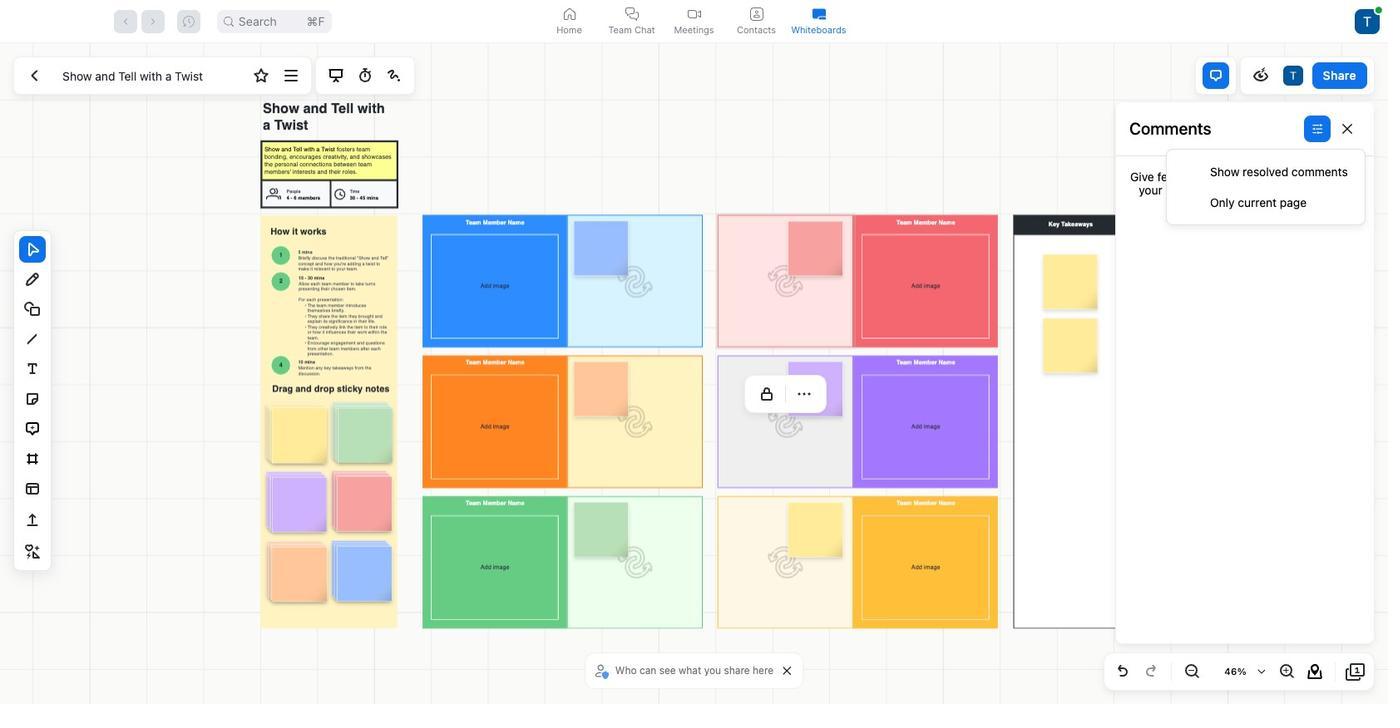 Task type: vqa. For each thing, say whether or not it's contained in the screenshot.
Italic (⌘I) "image"
no



Task type: describe. For each thing, give the bounding box(es) containing it.
team
[[609, 24, 632, 35]]

home small image
[[563, 7, 576, 20]]

home small image
[[563, 7, 576, 20]]

chat
[[635, 24, 655, 35]]

team chat image
[[625, 7, 639, 20]]

team chat
[[609, 24, 655, 35]]

⌘f
[[307, 14, 325, 28]]

team chat image
[[625, 7, 639, 20]]

video on image
[[688, 7, 701, 20]]

whiteboards button
[[788, 0, 851, 42]]

avatar image
[[1356, 9, 1381, 34]]

video on image
[[688, 7, 701, 20]]

meetings button
[[663, 0, 726, 42]]

whiteboard small image
[[813, 7, 826, 20]]

profile contact image
[[750, 7, 764, 20]]

meetings
[[674, 24, 714, 35]]



Task type: locate. For each thing, give the bounding box(es) containing it.
team chat button
[[601, 0, 663, 42]]

online image
[[1376, 6, 1383, 13], [1376, 6, 1383, 13]]

tab list containing home
[[538, 0, 851, 42]]

tab list
[[538, 0, 851, 42]]

magnifier image
[[224, 16, 234, 26], [224, 16, 234, 26]]

contacts button
[[726, 0, 788, 42]]

whiteboard small image
[[813, 7, 826, 20]]

profile contact image
[[750, 7, 764, 20]]

home button
[[538, 0, 601, 42]]

home
[[557, 24, 582, 35]]

whiteboards
[[792, 24, 847, 35]]

search
[[239, 14, 277, 28]]

contacts
[[737, 24, 776, 35]]



